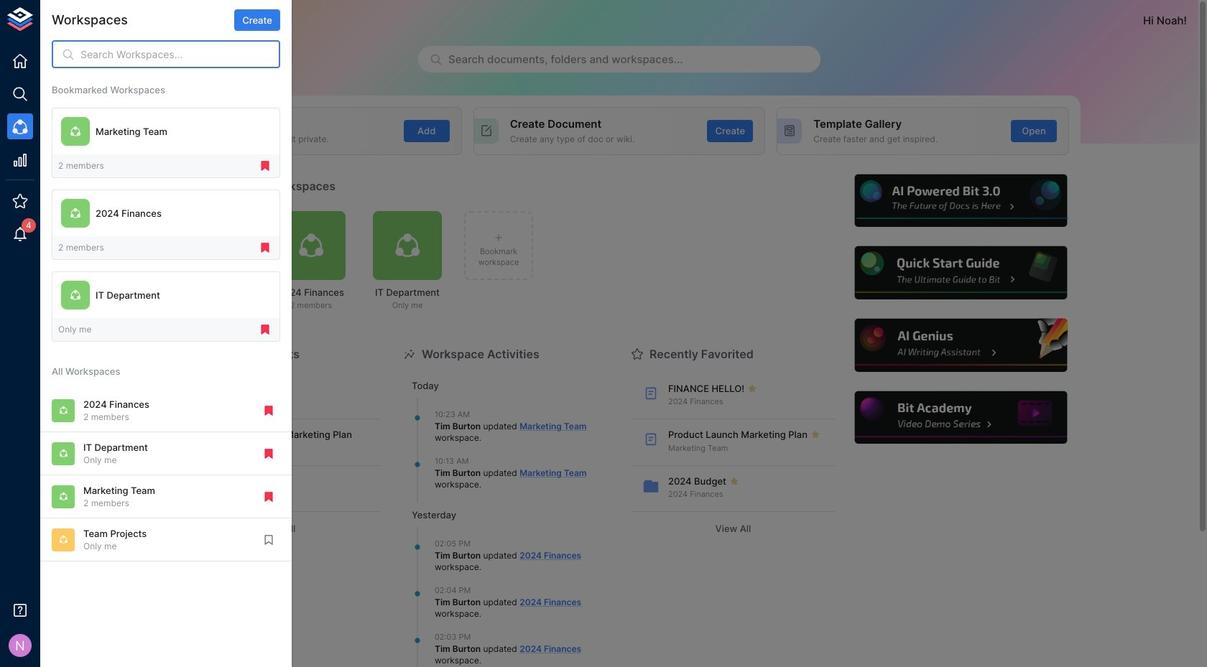 Task type: vqa. For each thing, say whether or not it's contained in the screenshot.
fourth HELP image
yes



Task type: describe. For each thing, give the bounding box(es) containing it.
2 help image from the top
[[853, 245, 1069, 302]]

4 help image from the top
[[853, 389, 1069, 446]]

bookmark image
[[262, 534, 275, 547]]

2 vertical spatial remove bookmark image
[[262, 491, 275, 504]]

0 vertical spatial remove bookmark image
[[259, 160, 272, 173]]

1 vertical spatial remove bookmark image
[[262, 448, 275, 460]]



Task type: locate. For each thing, give the bounding box(es) containing it.
0 vertical spatial remove bookmark image
[[259, 242, 272, 254]]

remove bookmark image
[[259, 242, 272, 254], [262, 448, 275, 460], [262, 491, 275, 504]]

1 vertical spatial remove bookmark image
[[259, 323, 272, 336]]

3 help image from the top
[[853, 317, 1069, 374]]

remove bookmark image
[[259, 160, 272, 173], [259, 323, 272, 336], [262, 404, 275, 417]]

help image
[[853, 172, 1069, 229], [853, 245, 1069, 302], [853, 317, 1069, 374], [853, 389, 1069, 446]]

1 help image from the top
[[853, 172, 1069, 229]]

Search Workspaces... text field
[[80, 40, 280, 68]]

2 vertical spatial remove bookmark image
[[262, 404, 275, 417]]



